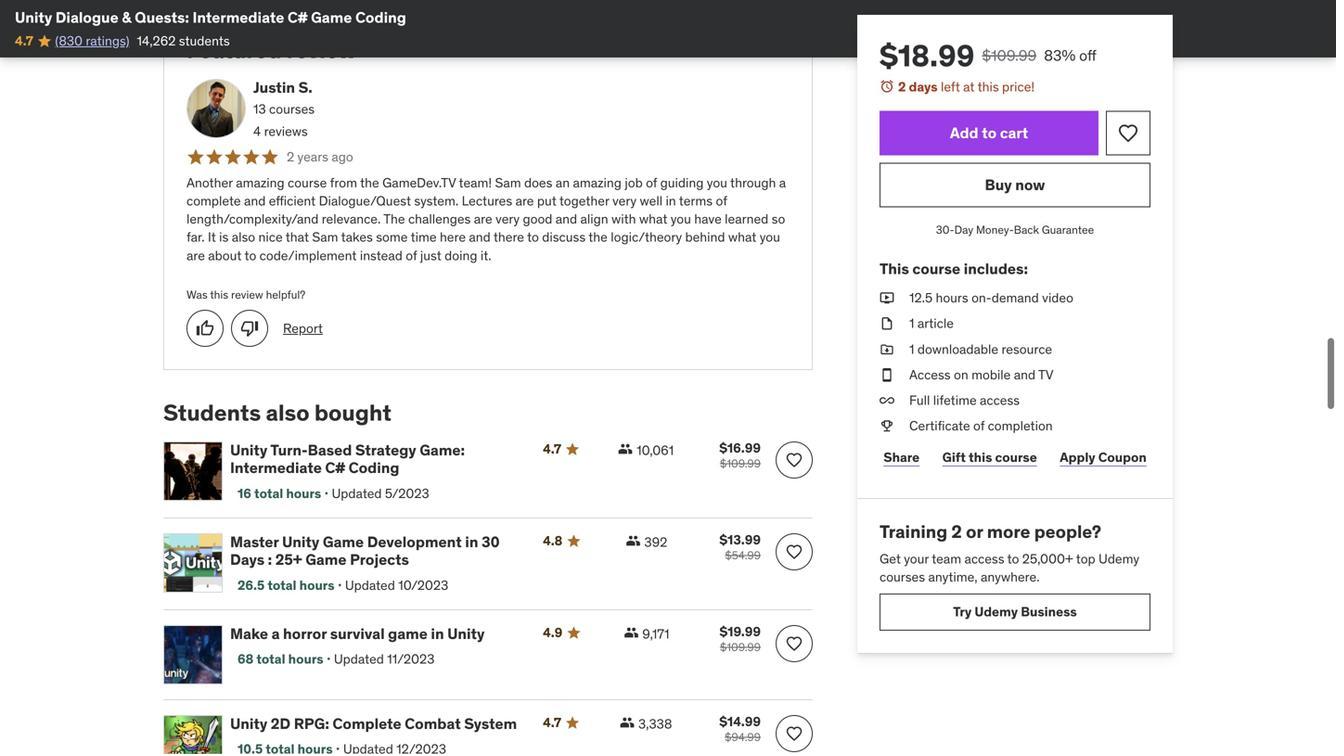 Task type: vqa. For each thing, say whether or not it's contained in the screenshot.
the bottommost $109.99
yes



Task type: describe. For each thing, give the bounding box(es) containing it.
2 inside training 2 or more people? get your team access to 25,000+ top udemy courses anytime, anywhere.
[[951, 521, 962, 543]]

0 horizontal spatial the
[[360, 174, 379, 191]]

and up length/complexity/and
[[244, 192, 266, 209]]

challenges
[[408, 211, 471, 227]]

of down full lifetime access
[[973, 418, 985, 434]]

was
[[186, 287, 208, 302]]

apply coupon
[[1060, 449, 1147, 466]]

also inside another amazing course from the gamedev.tv team! sam does an amazing job of guiding you through a complete and efficient dialogue/quest system. lectures are put together very well in terms of length/complexity/and relevance. the challenges are very good and align with what you have learned so far. it is also nice that sam takes some time here and there to discuss the logic/theory behind what you are about to code/implement instead of just doing it.
[[232, 229, 255, 246]]

1 for 1 article
[[909, 315, 914, 332]]

make
[[230, 624, 268, 643]]

cart
[[1000, 123, 1028, 142]]

1 horizontal spatial what
[[728, 229, 756, 246]]

and left the tv
[[1014, 366, 1036, 383]]

money-
[[976, 223, 1014, 237]]

there
[[493, 229, 524, 246]]

0 vertical spatial this
[[978, 78, 999, 95]]

1 horizontal spatial very
[[612, 192, 637, 209]]

featured
[[186, 36, 282, 64]]

2 vertical spatial in
[[431, 624, 444, 643]]

hours for make a horror survival game in unity
[[288, 651, 323, 668]]

updated for survival
[[334, 651, 384, 668]]

0 vertical spatial what
[[639, 211, 667, 227]]

xsmall image for 392
[[626, 533, 641, 548]]

xsmall image for 12.5 hours on-demand video
[[880, 289, 894, 307]]

4.8
[[543, 532, 563, 549]]

ratings)
[[86, 32, 129, 49]]

alarm image
[[880, 79, 894, 94]]

so
[[772, 211, 785, 227]]

off
[[1079, 46, 1097, 65]]

master unity game development in 30 days : 25+ game projects link
[[230, 532, 521, 569]]

time
[[411, 229, 437, 246]]

4.9
[[543, 624, 563, 641]]

4.7 for unity 2d rpg: complete combat system
[[543, 714, 561, 731]]

0 horizontal spatial are
[[186, 247, 205, 264]]

add to cart
[[950, 123, 1028, 142]]

xsmall image for access on mobile and tv
[[880, 366, 894, 384]]

buy now
[[985, 175, 1045, 194]]

16
[[238, 485, 251, 502]]

to right about
[[244, 247, 256, 264]]

does
[[524, 174, 552, 191]]

$19.99 $109.99
[[719, 623, 761, 654]]

complete
[[186, 192, 241, 209]]

at
[[963, 78, 975, 95]]

combat
[[405, 714, 461, 733]]

14,262
[[137, 32, 176, 49]]

xsmall image for 3,338
[[620, 715, 635, 730]]

and up the discuss
[[556, 211, 577, 227]]

mobile
[[972, 366, 1011, 383]]

hours for master unity game development in 30 days : 25+ game projects
[[299, 577, 335, 594]]

(830 ratings)
[[55, 32, 129, 49]]

11/2023
[[387, 651, 435, 668]]

students also bought
[[163, 399, 391, 427]]

updated for development
[[345, 577, 395, 594]]

and up it.
[[469, 229, 491, 246]]

about
[[208, 247, 242, 264]]

total for a
[[256, 651, 285, 668]]

the
[[383, 211, 405, 227]]

logic/theory
[[611, 229, 682, 246]]

efficient
[[269, 192, 316, 209]]

lectures
[[462, 192, 512, 209]]

30
[[482, 532, 500, 552]]

392
[[644, 534, 667, 551]]

unity for turn-
[[230, 441, 267, 460]]

to inside add to cart button
[[982, 123, 997, 142]]

master unity game development in 30 days : 25+ game projects
[[230, 532, 500, 569]]

$13.99
[[719, 532, 761, 548]]

1 amazing from the left
[[236, 174, 285, 191]]

$14.99
[[719, 713, 761, 730]]

dialogue
[[55, 8, 118, 27]]

courses inside 'justin s. 13 courses 4 reviews'
[[269, 101, 315, 118]]

game:
[[420, 441, 465, 460]]

get
[[880, 551, 901, 567]]

try udemy business
[[953, 604, 1077, 620]]

0 horizontal spatial sam
[[312, 229, 338, 246]]

total for turn-
[[254, 485, 283, 502]]

$19.99
[[719, 623, 761, 640]]

0 vertical spatial intermediate
[[193, 8, 284, 27]]

1 horizontal spatial also
[[266, 399, 309, 427]]

code/implement
[[259, 247, 357, 264]]

gift this course
[[942, 449, 1037, 466]]

another
[[186, 174, 233, 191]]

access inside training 2 or more people? get your team access to 25,000+ top udemy courses anytime, anywhere.
[[964, 551, 1004, 567]]

lifetime
[[933, 392, 977, 409]]

course for amazing
[[288, 174, 327, 191]]

video
[[1042, 290, 1073, 306]]

or
[[966, 521, 983, 543]]

of right 'job'
[[646, 174, 657, 191]]

0 horizontal spatial review
[[231, 287, 263, 302]]

updated for strategy
[[332, 485, 382, 502]]

put
[[537, 192, 556, 209]]

well
[[640, 192, 663, 209]]

0 vertical spatial review
[[287, 36, 357, 64]]

1 vertical spatial very
[[495, 211, 520, 227]]

some
[[376, 229, 408, 246]]

unity right game
[[447, 624, 485, 643]]

udemy inside training 2 or more people? get your team access to 25,000+ top udemy courses anytime, anywhere.
[[1099, 551, 1139, 567]]

0 vertical spatial 4.7
[[15, 32, 33, 49]]

left
[[941, 78, 960, 95]]

another amazing course from the gamedev.tv team! sam does an amazing job of guiding you through a complete and efficient dialogue/quest system. lectures are put together very well in terms of length/complexity/and relevance. the challenges are very good and align with what you have learned so far. it is also nice that sam takes some time here and there to discuss the logic/theory behind what you are about to code/implement instead of just doing it.
[[186, 174, 786, 264]]

unity for dialogue
[[15, 8, 52, 27]]

xsmall image for 9,171
[[624, 625, 639, 640]]

anywhere.
[[981, 569, 1040, 585]]

mark as helpful image
[[196, 319, 214, 338]]

unity for 2d
[[230, 714, 267, 733]]

downloadable
[[917, 341, 998, 357]]

hours for unity turn-based strategy game: intermediate c# coding
[[286, 485, 321, 502]]

horror
[[283, 624, 327, 643]]

have
[[694, 211, 722, 227]]

$16.99
[[719, 440, 761, 456]]

0 vertical spatial are
[[515, 192, 534, 209]]

demand
[[992, 290, 1039, 306]]

complete
[[333, 714, 401, 733]]

it
[[208, 229, 216, 246]]

68 total hours
[[238, 651, 323, 668]]

far.
[[186, 229, 205, 246]]

in inside another amazing course from the gamedev.tv team! sam does an amazing job of guiding you through a complete and efficient dialogue/quest system. lectures are put together very well in terms of length/complexity/and relevance. the challenges are very good and align with what you have learned so far. it is also nice that sam takes some time here and there to discuss the logic/theory behind what you are about to code/implement instead of just doing it.
[[666, 192, 676, 209]]

2 horizontal spatial you
[[760, 229, 780, 246]]

c# inside unity turn-based strategy game: intermediate c# coding
[[325, 458, 345, 477]]

wishlist image for make a horror survival game in unity
[[785, 635, 803, 653]]

reviews
[[264, 123, 308, 139]]

xsmall image for full
[[880, 391, 894, 410]]

buy now button
[[880, 163, 1150, 207]]

training
[[880, 521, 947, 543]]

gift this course link
[[938, 439, 1041, 476]]

apply
[[1060, 449, 1095, 466]]

buy
[[985, 175, 1012, 194]]

doing
[[445, 247, 477, 264]]

access
[[909, 366, 951, 383]]



Task type: locate. For each thing, give the bounding box(es) containing it.
learned
[[725, 211, 768, 227]]

10,061
[[637, 442, 674, 459]]

2 horizontal spatial in
[[666, 192, 676, 209]]

2 years ago
[[287, 149, 353, 165]]

you down so
[[760, 229, 780, 246]]

1 vertical spatial course
[[912, 259, 960, 278]]

1 horizontal spatial in
[[465, 532, 478, 552]]

what
[[639, 211, 667, 227], [728, 229, 756, 246]]

1 vertical spatial are
[[474, 211, 492, 227]]

$109.99 inside $18.99 $109.99 83% off
[[982, 46, 1037, 65]]

are
[[515, 192, 534, 209], [474, 211, 492, 227], [186, 247, 205, 264]]

$109.99 for $19.99
[[720, 640, 761, 654]]

course inside gift this course link
[[995, 449, 1037, 466]]

1 vertical spatial also
[[266, 399, 309, 427]]

2 amazing from the left
[[573, 174, 622, 191]]

based
[[308, 441, 352, 460]]

1 vertical spatial 1
[[909, 341, 914, 357]]

2 vertical spatial this
[[969, 449, 992, 466]]

xsmall image left 392
[[626, 533, 641, 548]]

this right 'at'
[[978, 78, 999, 95]]

1 1 from the top
[[909, 315, 914, 332]]

wishlist image for unity 2d rpg: complete combat system
[[785, 725, 803, 743]]

0 vertical spatial wishlist image
[[785, 543, 803, 561]]

0 horizontal spatial very
[[495, 211, 520, 227]]

2 vertical spatial total
[[256, 651, 285, 668]]

in right well
[[666, 192, 676, 209]]

&
[[122, 8, 131, 27]]

$109.99 up price! at the top right
[[982, 46, 1037, 65]]

gamedev.tv
[[382, 174, 456, 191]]

$109.99 inside the $16.99 $109.99
[[720, 456, 761, 471]]

4.7 up 4.8
[[543, 441, 561, 457]]

wishlist image for master unity game development in 30 days : 25+ game projects
[[785, 543, 803, 561]]

resource
[[1002, 341, 1052, 357]]

0 horizontal spatial udemy
[[975, 604, 1018, 620]]

4.7 right system in the left of the page
[[543, 714, 561, 731]]

1 horizontal spatial the
[[588, 229, 608, 246]]

coding
[[355, 8, 406, 27], [348, 458, 399, 477]]

a right through
[[779, 174, 786, 191]]

to down good
[[527, 229, 539, 246]]

an
[[556, 174, 570, 191]]

1 left article
[[909, 315, 914, 332]]

unity left turn- at left
[[230, 441, 267, 460]]

0 vertical spatial sam
[[495, 174, 521, 191]]

1 vertical spatial review
[[231, 287, 263, 302]]

nice
[[258, 229, 283, 246]]

2 horizontal spatial are
[[515, 192, 534, 209]]

course down "completion"
[[995, 449, 1037, 466]]

0 horizontal spatial c#
[[288, 8, 308, 27]]

amazing
[[236, 174, 285, 191], [573, 174, 622, 191]]

$109.99 inside $19.99 $109.99
[[720, 640, 761, 654]]

25,000+
[[1022, 551, 1073, 567]]

0 vertical spatial a
[[779, 174, 786, 191]]

day
[[954, 223, 973, 237]]

1 horizontal spatial sam
[[495, 174, 521, 191]]

1 vertical spatial the
[[588, 229, 608, 246]]

courses down the get
[[880, 569, 925, 585]]

sam up code/implement
[[312, 229, 338, 246]]

0 horizontal spatial wishlist image
[[785, 451, 803, 469]]

xsmall image
[[880, 340, 894, 358], [880, 391, 894, 410], [880, 417, 894, 435], [618, 442, 633, 456]]

to left cart
[[982, 123, 997, 142]]

dialogue/quest
[[319, 192, 411, 209]]

terms
[[679, 192, 713, 209]]

$18.99 $109.99 83% off
[[880, 37, 1097, 74]]

1 vertical spatial updated
[[345, 577, 395, 594]]

1 horizontal spatial review
[[287, 36, 357, 64]]

updated down make a horror survival game in unity
[[334, 651, 384, 668]]

0 vertical spatial udemy
[[1099, 551, 1139, 567]]

25+
[[275, 550, 302, 569]]

gift
[[942, 449, 966, 466]]

tv
[[1038, 366, 1054, 383]]

in right game
[[431, 624, 444, 643]]

unity left 2d
[[230, 714, 267, 733]]

0 vertical spatial the
[[360, 174, 379, 191]]

0 vertical spatial courses
[[269, 101, 315, 118]]

4.7
[[15, 32, 33, 49], [543, 441, 561, 457], [543, 714, 561, 731]]

total for unity
[[268, 577, 296, 594]]

in left 30
[[465, 532, 478, 552]]

wishlist image
[[1117, 122, 1139, 144], [785, 451, 803, 469]]

apply coupon button
[[1056, 439, 1150, 476]]

1 vertical spatial coding
[[348, 458, 399, 477]]

the down align
[[588, 229, 608, 246]]

to inside training 2 or more people? get your team access to 25,000+ top udemy courses anytime, anywhere.
[[1007, 551, 1019, 567]]

2 vertical spatial 4.7
[[543, 714, 561, 731]]

make a horror survival game in unity
[[230, 624, 485, 643]]

0 vertical spatial c#
[[288, 8, 308, 27]]

a inside another amazing course from the gamedev.tv team! sam does an amazing job of guiding you through a complete and efficient dialogue/quest system. lectures are put together very well in terms of length/complexity/and relevance. the challenges are very good and align with what you have learned so far. it is also nice that sam takes some time here and there to discuss the logic/theory behind what you are about to code/implement instead of just doing it.
[[779, 174, 786, 191]]

review up s.
[[287, 36, 357, 64]]

projects
[[350, 550, 409, 569]]

of left "just"
[[406, 247, 417, 264]]

1 for 1 downloadable resource
[[909, 341, 914, 357]]

30-day money-back guarantee
[[936, 223, 1094, 237]]

$109.99 for $16.99
[[720, 456, 761, 471]]

this right gift
[[969, 449, 992, 466]]

xsmall image left access
[[880, 366, 894, 384]]

people?
[[1034, 521, 1101, 543]]

1 vertical spatial what
[[728, 229, 756, 246]]

justin s. 13 courses 4 reviews
[[253, 78, 315, 139]]

0 vertical spatial $109.99
[[982, 46, 1037, 65]]

access down or
[[964, 551, 1004, 567]]

1 vertical spatial sam
[[312, 229, 338, 246]]

intermediate up featured
[[193, 8, 284, 27]]

0 horizontal spatial course
[[288, 174, 327, 191]]

1 wishlist image from the top
[[785, 543, 803, 561]]

relevance.
[[322, 211, 381, 227]]

1 vertical spatial udemy
[[975, 604, 1018, 620]]

1 vertical spatial in
[[465, 532, 478, 552]]

master
[[230, 532, 279, 552]]

1 horizontal spatial you
[[707, 174, 727, 191]]

are left put
[[515, 192, 534, 209]]

1 vertical spatial access
[[964, 551, 1004, 567]]

coding inside unity turn-based strategy game: intermediate c# coding
[[348, 458, 399, 477]]

total right '16'
[[254, 485, 283, 502]]

course up the 'efficient'
[[288, 174, 327, 191]]

unity inside unity turn-based strategy game: intermediate c# coding
[[230, 441, 267, 460]]

also up turn- at left
[[266, 399, 309, 427]]

good
[[523, 211, 552, 227]]

try udemy business link
[[880, 594, 1150, 631]]

courses
[[269, 101, 315, 118], [880, 569, 925, 585]]

wishlist image right $54.99
[[785, 543, 803, 561]]

$94.99
[[725, 730, 761, 744]]

1 horizontal spatial course
[[912, 259, 960, 278]]

0 horizontal spatial courses
[[269, 101, 315, 118]]

1 vertical spatial courses
[[880, 569, 925, 585]]

0 horizontal spatial 2
[[287, 149, 294, 165]]

2 vertical spatial course
[[995, 449, 1037, 466]]

hours down turn- at left
[[286, 485, 321, 502]]

2 vertical spatial are
[[186, 247, 205, 264]]

courses up reviews
[[269, 101, 315, 118]]

back
[[1014, 223, 1039, 237]]

this for was this review helpful?
[[210, 287, 228, 302]]

coding for game
[[355, 8, 406, 27]]

2
[[898, 78, 906, 95], [287, 149, 294, 165], [951, 521, 962, 543]]

xsmall image left 3,338
[[620, 715, 635, 730]]

1 horizontal spatial udemy
[[1099, 551, 1139, 567]]

0 horizontal spatial in
[[431, 624, 444, 643]]

4.7 for unity turn-based strategy game: intermediate c# coding
[[543, 441, 561, 457]]

review up mark as unhelpful icon
[[231, 287, 263, 302]]

hours down 25+
[[299, 577, 335, 594]]

certificate of completion
[[909, 418, 1053, 434]]

xsmall image
[[880, 289, 894, 307], [880, 315, 894, 333], [880, 366, 894, 384], [626, 533, 641, 548], [624, 625, 639, 640], [620, 715, 635, 730]]

this for gift this course
[[969, 449, 992, 466]]

2d
[[271, 714, 291, 733]]

wishlist image
[[785, 543, 803, 561], [785, 635, 803, 653], [785, 725, 803, 743]]

2 right alarm icon
[[898, 78, 906, 95]]

unity right :
[[282, 532, 319, 552]]

updated down unity turn-based strategy game: intermediate c# coding
[[332, 485, 382, 502]]

article
[[917, 315, 954, 332]]

xsmall image down "this"
[[880, 289, 894, 307]]

in inside master unity game development in 30 days : 25+ game projects
[[465, 532, 478, 552]]

0 vertical spatial 1
[[909, 315, 914, 332]]

courses inside training 2 or more people? get your team access to 25,000+ top udemy courses anytime, anywhere.
[[880, 569, 925, 585]]

1 vertical spatial wishlist image
[[785, 451, 803, 469]]

2 vertical spatial $109.99
[[720, 640, 761, 654]]

13
[[253, 101, 266, 118]]

very up there on the left top
[[495, 211, 520, 227]]

amazing up together
[[573, 174, 622, 191]]

are down lectures at the top left of page
[[474, 211, 492, 227]]

hours down horror
[[288, 651, 323, 668]]

1 vertical spatial you
[[671, 211, 691, 227]]

1 horizontal spatial 2
[[898, 78, 906, 95]]

days
[[230, 550, 264, 569]]

system.
[[414, 192, 459, 209]]

total
[[254, 485, 283, 502], [268, 577, 296, 594], [256, 651, 285, 668]]

4.7 left (830 on the left
[[15, 32, 33, 49]]

it.
[[480, 247, 491, 264]]

access down mobile
[[980, 392, 1020, 409]]

2 for 2 years ago
[[287, 149, 294, 165]]

intermediate up 16 total hours
[[230, 458, 322, 477]]

0 vertical spatial very
[[612, 192, 637, 209]]

mark as unhelpful image
[[240, 319, 259, 338]]

rpg:
[[294, 714, 329, 733]]

3 wishlist image from the top
[[785, 725, 803, 743]]

1 vertical spatial $109.99
[[720, 456, 761, 471]]

1 vertical spatial c#
[[325, 458, 345, 477]]

access
[[980, 392, 1020, 409], [964, 551, 1004, 567]]

course inside another amazing course from the gamedev.tv team! sam does an amazing job of guiding you through a complete and efficient dialogue/quest system. lectures are put together very well in terms of length/complexity/and relevance. the challenges are very good and align with what you have learned so far. it is also nice that sam takes some time here and there to discuss the logic/theory behind what you are about to code/implement instead of just doing it.
[[288, 174, 327, 191]]

26.5 total hours
[[238, 577, 335, 594]]

sam up lectures at the top left of page
[[495, 174, 521, 191]]

guarantee
[[1042, 223, 1094, 237]]

14,262 students
[[137, 32, 230, 49]]

2 days left at this price!
[[898, 78, 1035, 95]]

report
[[283, 320, 323, 337]]

you up the terms
[[707, 174, 727, 191]]

xsmall image for certificate
[[880, 417, 894, 435]]

1 downloadable resource
[[909, 341, 1052, 357]]

2 horizontal spatial 2
[[951, 521, 962, 543]]

xsmall image left 1 article
[[880, 315, 894, 333]]

1 up access
[[909, 341, 914, 357]]

1 vertical spatial total
[[268, 577, 296, 594]]

days
[[909, 78, 938, 95]]

share button
[[880, 439, 924, 476]]

also right is
[[232, 229, 255, 246]]

1 horizontal spatial a
[[779, 174, 786, 191]]

updated
[[332, 485, 382, 502], [345, 577, 395, 594], [334, 651, 384, 668]]

0 vertical spatial total
[[254, 485, 283, 502]]

$109.99 up $14.99 on the right of the page
[[720, 640, 761, 654]]

0 horizontal spatial also
[[232, 229, 255, 246]]

1 vertical spatial wishlist image
[[785, 635, 803, 653]]

coding for c#
[[348, 458, 399, 477]]

2 left or
[[951, 521, 962, 543]]

1 vertical spatial this
[[210, 287, 228, 302]]

udemy right the top
[[1099, 551, 1139, 567]]

share
[[883, 449, 920, 466]]

2 horizontal spatial course
[[995, 449, 1037, 466]]

12.5 hours on-demand video
[[909, 290, 1073, 306]]

c# right turn- at left
[[325, 458, 345, 477]]

0 vertical spatial updated
[[332, 485, 382, 502]]

the up "dialogue/quest"
[[360, 174, 379, 191]]

wishlist image right $94.99
[[785, 725, 803, 743]]

(830
[[55, 32, 83, 49]]

top
[[1076, 551, 1095, 567]]

1 vertical spatial a
[[271, 624, 280, 643]]

0 horizontal spatial a
[[271, 624, 280, 643]]

1 horizontal spatial c#
[[325, 458, 345, 477]]

xsmall image for 1
[[880, 340, 894, 358]]

2 for 2 days left at this price!
[[898, 78, 906, 95]]

83%
[[1044, 46, 1076, 65]]

1 vertical spatial 4.7
[[543, 441, 561, 457]]

0 vertical spatial in
[[666, 192, 676, 209]]

0 horizontal spatial what
[[639, 211, 667, 227]]

this right was
[[210, 287, 228, 302]]

1 vertical spatial intermediate
[[230, 458, 322, 477]]

course up 12.5
[[912, 259, 960, 278]]

0 vertical spatial course
[[288, 174, 327, 191]]

2 left years on the top left of page
[[287, 149, 294, 165]]

total right the 68
[[256, 651, 285, 668]]

game
[[311, 8, 352, 27], [323, 532, 364, 552], [305, 550, 347, 569]]

2 1 from the top
[[909, 341, 914, 357]]

unity turn-based strategy game: intermediate c# coding link
[[230, 441, 521, 477]]

amazing up the 'efficient'
[[236, 174, 285, 191]]

0 vertical spatial wishlist image
[[1117, 122, 1139, 144]]

updated down projects
[[345, 577, 395, 594]]

more
[[987, 521, 1030, 543]]

$109.99 for $18.99
[[982, 46, 1037, 65]]

development
[[367, 532, 462, 552]]

wishlist image right $19.99 $109.99
[[785, 635, 803, 653]]

1 horizontal spatial are
[[474, 211, 492, 227]]

make a horror survival game in unity link
[[230, 624, 521, 643]]

:
[[268, 550, 272, 569]]

0 vertical spatial access
[[980, 392, 1020, 409]]

course for this
[[995, 449, 1037, 466]]

certificate
[[909, 418, 970, 434]]

just
[[420, 247, 441, 264]]

what down learned
[[728, 229, 756, 246]]

2 vertical spatial you
[[760, 229, 780, 246]]

12.5
[[909, 290, 933, 306]]

you down the terms
[[671, 211, 691, 227]]

what down well
[[639, 211, 667, 227]]

hours down this course includes:
[[936, 290, 968, 306]]

intermediate inside unity turn-based strategy game: intermediate c# coding
[[230, 458, 322, 477]]

1 vertical spatial 2
[[287, 149, 294, 165]]

xsmall image left 9,171
[[624, 625, 639, 640]]

to up anywhere.
[[1007, 551, 1019, 567]]

68
[[238, 651, 254, 668]]

2 vertical spatial 2
[[951, 521, 962, 543]]

align
[[580, 211, 608, 227]]

16 total hours
[[238, 485, 321, 502]]

0 horizontal spatial amazing
[[236, 174, 285, 191]]

that
[[286, 229, 309, 246]]

turn-
[[270, 441, 308, 460]]

report button
[[283, 319, 323, 338]]

survival
[[330, 624, 385, 643]]

$109.99 up $13.99
[[720, 456, 761, 471]]

0 vertical spatial coding
[[355, 8, 406, 27]]

c# up 'featured review'
[[288, 8, 308, 27]]

0 vertical spatial 2
[[898, 78, 906, 95]]

total down 25+
[[268, 577, 296, 594]]

are down far.
[[186, 247, 205, 264]]

2 vertical spatial updated
[[334, 651, 384, 668]]

$13.99 $54.99
[[719, 532, 761, 563]]

1 horizontal spatial courses
[[880, 569, 925, 585]]

1 horizontal spatial wishlist image
[[1117, 122, 1139, 144]]

very up with
[[612, 192, 637, 209]]

unity left dialogue
[[15, 8, 52, 27]]

a up 68 total hours
[[271, 624, 280, 643]]

0 vertical spatial you
[[707, 174, 727, 191]]

justin schmidt image
[[186, 79, 246, 138]]

sam
[[495, 174, 521, 191], [312, 229, 338, 246]]

1 horizontal spatial amazing
[[573, 174, 622, 191]]

udemy right try
[[975, 604, 1018, 620]]

2 wishlist image from the top
[[785, 635, 803, 653]]

of up have
[[716, 192, 727, 209]]

xsmall image for 1 article
[[880, 315, 894, 333]]

unity inside master unity game development in 30 days : 25+ game projects
[[282, 532, 319, 552]]

s.
[[298, 78, 313, 97]]

from
[[330, 174, 357, 191]]

0 vertical spatial also
[[232, 229, 255, 246]]

your
[[904, 551, 929, 567]]

anytime,
[[928, 569, 978, 585]]



